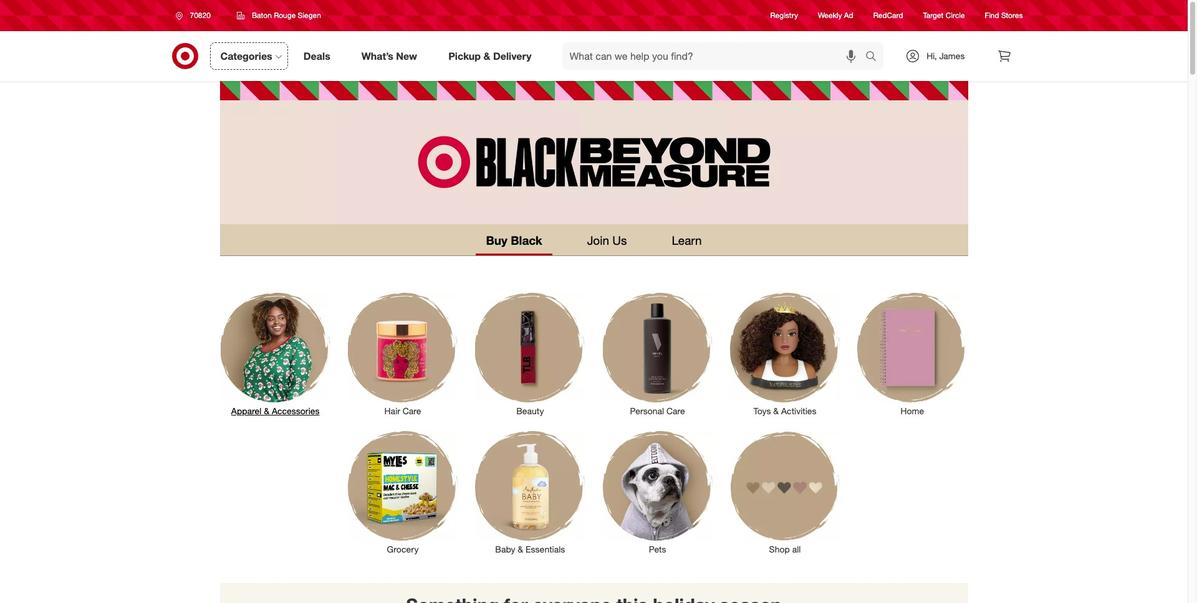 Task type: describe. For each thing, give the bounding box(es) containing it.
hi, james
[[927, 51, 965, 61]]

shop all
[[770, 545, 801, 555]]

circle
[[946, 11, 966, 20]]

personal care link
[[594, 291, 722, 418]]

shop
[[770, 545, 790, 555]]

us
[[613, 233, 627, 248]]

join us link
[[578, 227, 637, 256]]

70820 button
[[168, 4, 224, 27]]

home link
[[849, 291, 977, 418]]

hair care link
[[339, 291, 467, 418]]

pickup
[[449, 50, 481, 62]]

black
[[511, 233, 543, 248]]

personal
[[630, 406, 665, 417]]

target
[[924, 11, 944, 20]]

james
[[940, 51, 965, 61]]

baton rouge siegen
[[252, 11, 321, 20]]

weekly
[[819, 11, 843, 20]]

baby
[[496, 545, 516, 555]]

essentials
[[526, 545, 565, 555]]

& for pickup
[[484, 50, 491, 62]]

shop all link
[[722, 429, 849, 556]]

ad
[[845, 11, 854, 20]]

grocery
[[387, 545, 419, 555]]

baby & essentials
[[496, 545, 565, 555]]

pickup & delivery link
[[438, 42, 547, 70]]

buy
[[486, 233, 508, 248]]

baton rouge siegen button
[[229, 4, 329, 27]]

hair
[[385, 406, 400, 417]]

what's new
[[362, 50, 417, 62]]

pickup & delivery
[[449, 50, 532, 62]]

& for baby
[[518, 545, 524, 555]]

find stores
[[985, 11, 1023, 20]]

personal care
[[630, 406, 685, 417]]

pets link
[[594, 429, 722, 569]]

hi,
[[927, 51, 937, 61]]

join
[[588, 233, 610, 248]]

pets
[[649, 545, 667, 555]]

target circle
[[924, 11, 966, 20]]

all
[[793, 545, 801, 555]]

home
[[901, 406, 925, 417]]

what's
[[362, 50, 394, 62]]

accessories
[[272, 406, 320, 417]]



Task type: vqa. For each thing, say whether or not it's contained in the screenshot.
'Black' to the left
no



Task type: locate. For each thing, give the bounding box(es) containing it.
search button
[[860, 42, 890, 72]]

care for personal care
[[667, 406, 685, 417]]

new
[[396, 50, 417, 62]]

1 care from the left
[[403, 406, 421, 417]]

categories link
[[210, 42, 288, 70]]

toys
[[754, 406, 771, 417]]

target circle link
[[924, 10, 966, 21]]

care for hair care
[[403, 406, 421, 417]]

1 horizontal spatial care
[[667, 406, 685, 417]]

What can we help you find? suggestions appear below search field
[[562, 42, 869, 70]]

learn link
[[662, 227, 712, 256]]

care right personal
[[667, 406, 685, 417]]

& inside 'link'
[[774, 406, 779, 417]]

find stores link
[[985, 10, 1023, 21]]

70820
[[190, 11, 211, 20]]

categories
[[221, 50, 272, 62]]

search
[[860, 51, 890, 63]]

2 care from the left
[[667, 406, 685, 417]]

join us
[[588, 233, 627, 248]]

registry
[[771, 11, 799, 20]]

baton
[[252, 11, 272, 20]]

what's new link
[[351, 42, 433, 70]]

beauty link
[[467, 291, 594, 418]]

care
[[403, 406, 421, 417], [667, 406, 685, 417]]

stores
[[1002, 11, 1023, 20]]

activities
[[782, 406, 817, 417]]

rouge
[[274, 11, 296, 20]]

find
[[985, 11, 1000, 20]]

toys & activities link
[[722, 291, 849, 418]]

grocery link
[[339, 429, 467, 556]]

baby & essentials link
[[467, 429, 594, 556]]

weekly ad
[[819, 11, 854, 20]]

delivery
[[493, 50, 532, 62]]

siegen
[[298, 11, 321, 20]]

deals
[[304, 50, 330, 62]]

beauty
[[517, 406, 544, 417]]

redcard link
[[874, 10, 904, 21]]

& right baby
[[518, 545, 524, 555]]

& for toys
[[774, 406, 779, 417]]

apparel & accessories
[[231, 406, 320, 417]]

0 horizontal spatial care
[[403, 406, 421, 417]]

&
[[484, 50, 491, 62], [264, 406, 270, 417], [774, 406, 779, 417], [518, 545, 524, 555]]

apparel
[[231, 406, 262, 417]]

registry link
[[771, 10, 799, 21]]

learn
[[672, 233, 702, 248]]

weekly ad link
[[819, 10, 854, 21]]

& right apparel
[[264, 406, 270, 417]]

& right pickup at the left of the page
[[484, 50, 491, 62]]

& right the toys
[[774, 406, 779, 417]]

care right hair
[[403, 406, 421, 417]]

buy black
[[486, 233, 543, 248]]

apparel & accessories link
[[212, 291, 339, 418]]

deals link
[[293, 42, 346, 70]]

hair care
[[385, 406, 421, 417]]

buy black link
[[476, 227, 553, 256]]

toys & activities
[[754, 406, 817, 417]]

& for apparel
[[264, 406, 270, 417]]

redcard
[[874, 11, 904, 20]]

target black beyond measure image
[[220, 81, 969, 225]]



